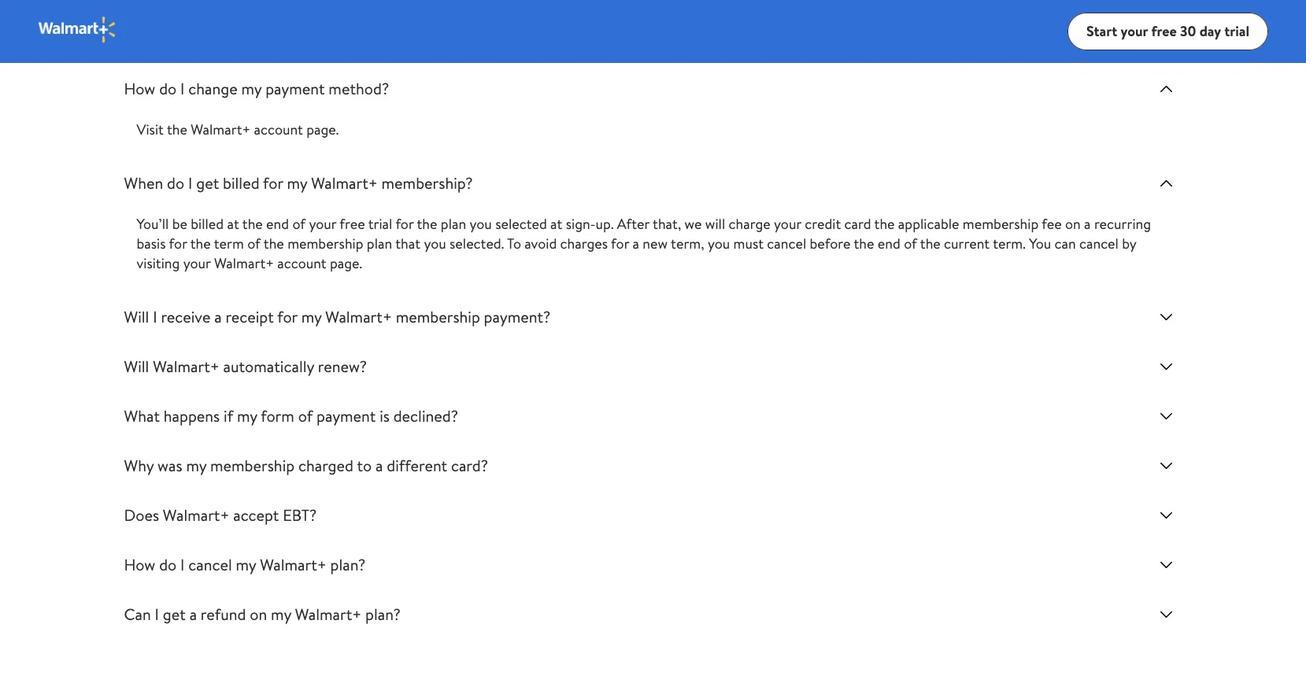 Task type: describe. For each thing, give the bounding box(es) containing it.
term,
[[671, 234, 704, 253]]

will for will i receive a receipt for my walmart+ membership payment?
[[124, 306, 149, 327]]

can i get a refund on my walmart+ plan? image
[[1157, 605, 1176, 624]]

how do i cancel my walmart+ plan?
[[124, 554, 366, 575]]

0 horizontal spatial on
[[250, 604, 267, 625]]

sign-
[[566, 214, 596, 234]]

the left term
[[190, 234, 211, 253]]

will walmart+ automatically renew? image
[[1157, 357, 1176, 376]]

charges
[[560, 234, 608, 253]]

a left the refund
[[189, 604, 197, 625]]

1 horizontal spatial plan
[[441, 214, 466, 234]]

selected
[[495, 214, 547, 234]]

the left the current
[[920, 234, 941, 253]]

what happens if my form of payment is declined? image
[[1157, 407, 1176, 426]]

start
[[1086, 21, 1117, 41]]

do for cancel
[[159, 554, 177, 575]]

was
[[158, 455, 182, 476]]

will for will walmart+ automatically renew?
[[124, 356, 149, 377]]

declined?
[[393, 405, 458, 427]]

when do i get billed for my walmart+ membership?
[[124, 172, 473, 194]]

your inside button
[[1121, 21, 1148, 41]]

by
[[1122, 234, 1136, 253]]

form
[[261, 405, 294, 427]]

0 vertical spatial page.
[[306, 120, 339, 139]]

must
[[733, 234, 764, 253]]

i left the receive on the left of the page
[[153, 306, 157, 327]]

i for cancel
[[180, 554, 185, 575]]

will i receive a receipt for my walmart+ membership payment?
[[124, 306, 551, 327]]

start your free 30 day trial
[[1086, 21, 1249, 41]]

for right receipt
[[277, 306, 297, 327]]

the right the before
[[854, 234, 874, 253]]

you'll
[[137, 214, 169, 234]]

can
[[1055, 234, 1076, 253]]

start your free 30 day trial button
[[1067, 13, 1268, 50]]

receipt
[[225, 306, 274, 327]]

how for how do i change my payment method?
[[124, 78, 155, 99]]

your left term
[[183, 253, 211, 273]]

1 horizontal spatial cancel
[[767, 234, 806, 253]]

the right term
[[264, 234, 284, 253]]

up.
[[596, 214, 614, 234]]

2 at from the left
[[550, 214, 562, 234]]

membership?
[[381, 172, 473, 194]]

you'll be billed at the end of your free trial for the plan you selected at sign-up. after that, we will charge your credit card the applicable membership fee on a recurring basis for the term of the membership plan that you selected. to avoid charges for a new term, you must cancel before the end of the current term. you can cancel by visiting your walmart+ account page.
[[137, 214, 1151, 273]]

term.
[[993, 234, 1026, 253]]

a left new
[[633, 234, 639, 253]]

visit the walmart+ account page.
[[137, 120, 339, 139]]

basis
[[137, 234, 166, 253]]

credit
[[805, 214, 841, 234]]

refund
[[201, 604, 246, 625]]

accept
[[233, 505, 279, 526]]

to
[[357, 455, 372, 476]]

the down when do i get billed for my walmart+ membership?
[[242, 214, 263, 234]]

visiting
[[137, 253, 180, 273]]

recurring
[[1094, 214, 1151, 234]]

if
[[224, 405, 233, 427]]

before
[[810, 234, 851, 253]]

day
[[1200, 21, 1221, 41]]

payment?
[[484, 306, 551, 327]]

i for change
[[180, 78, 185, 99]]

0 vertical spatial payment
[[265, 78, 325, 99]]

does walmart+ accept ebt? image
[[1157, 506, 1176, 525]]

avoid
[[525, 234, 557, 253]]

on inside you'll be billed at the end of your free trial for the plan you selected at sign-up. after that, we will charge your credit card the applicable membership fee on a recurring basis for the term of the membership plan that you selected. to avoid charges for a new term, you must cancel before the end of the current term. you can cancel by visiting your walmart+ account page.
[[1065, 214, 1081, 234]]

why was my membership charged to a different card?
[[124, 455, 488, 476]]

trial inside you'll be billed at the end of your free trial for the plan you selected at sign-up. after that, we will charge your credit card the applicable membership fee on a recurring basis for the term of the membership plan that you selected. to avoid charges for a new term, you must cancel before the end of the current term. you can cancel by visiting your walmart+ account page.
[[368, 214, 392, 234]]

the right card
[[874, 214, 895, 234]]

of right term
[[247, 234, 260, 253]]

new
[[643, 234, 668, 253]]

of right card
[[904, 234, 917, 253]]

walmart+ inside you'll be billed at the end of your free trial for the plan you selected at sign-up. after that, we will charge your credit card the applicable membership fee on a recurring basis for the term of the membership plan that you selected. to avoid charges for a new term, you must cancel before the end of the current term. you can cancel by visiting your walmart+ account page.
[[214, 253, 274, 273]]

0 vertical spatial plan?
[[330, 554, 366, 575]]

your down when do i get billed for my walmart+ membership?
[[309, 214, 336, 234]]

will
[[705, 214, 725, 234]]

can
[[124, 604, 151, 625]]

0 horizontal spatial cancel
[[188, 554, 232, 575]]

will walmart+ automatically renew?
[[124, 356, 367, 377]]

term
[[214, 234, 244, 253]]

i for get
[[188, 172, 192, 194]]



Task type: vqa. For each thing, say whether or not it's contained in the screenshot.
the effortless
no



Task type: locate. For each thing, give the bounding box(es) containing it.
get
[[196, 172, 219, 194], [163, 604, 186, 625]]

can i get a refund on my walmart+ plan?
[[124, 604, 401, 625]]

do up visit
[[159, 78, 177, 99]]

do for change
[[159, 78, 177, 99]]

0 vertical spatial billed
[[223, 172, 259, 194]]

charged
[[298, 455, 353, 476]]

0 horizontal spatial plan
[[367, 234, 392, 253]]

will left the receive on the left of the page
[[124, 306, 149, 327]]

will up what
[[124, 356, 149, 377]]

visit
[[137, 120, 164, 139]]

1 vertical spatial account
[[277, 253, 326, 273]]

0 horizontal spatial trial
[[368, 214, 392, 234]]

on right fee
[[1065, 214, 1081, 234]]

0 horizontal spatial you
[[424, 234, 446, 253]]

charge
[[729, 214, 771, 234]]

30
[[1180, 21, 1196, 41]]

you left the 'must'
[[708, 234, 730, 253]]

0 vertical spatial get
[[196, 172, 219, 194]]

how
[[124, 78, 155, 99], [124, 554, 155, 575]]

when
[[124, 172, 163, 194]]

account
[[254, 120, 303, 139], [277, 253, 326, 273]]

0 horizontal spatial at
[[227, 214, 239, 234]]

what
[[124, 405, 160, 427]]

on right the refund
[[250, 604, 267, 625]]

1 vertical spatial billed
[[191, 214, 224, 234]]

page. down method?
[[306, 120, 339, 139]]

1 horizontal spatial at
[[550, 214, 562, 234]]

do for get
[[167, 172, 184, 194]]

0 horizontal spatial get
[[163, 604, 186, 625]]

i right when
[[188, 172, 192, 194]]

cancel
[[767, 234, 806, 253], [1079, 234, 1119, 253], [188, 554, 232, 575]]

cancel right the 'must'
[[767, 234, 806, 253]]

0 vertical spatial account
[[254, 120, 303, 139]]

page.
[[306, 120, 339, 139], [330, 253, 362, 273]]

billed inside you'll be billed at the end of your free trial for the plan you selected at sign-up. after that, we will charge your credit card the applicable membership fee on a recurring basis for the term of the membership plan that you selected. to avoid charges for a new term, you must cancel before the end of the current term. you can cancel by visiting your walmart+ account page.
[[191, 214, 224, 234]]

you
[[470, 214, 492, 234], [424, 234, 446, 253], [708, 234, 730, 253]]

0 vertical spatial trial
[[1224, 21, 1249, 41]]

at left sign-
[[550, 214, 562, 234]]

0 vertical spatial do
[[159, 78, 177, 99]]

receive
[[161, 306, 211, 327]]

1 will from the top
[[124, 306, 149, 327]]

why
[[124, 455, 154, 476]]

1 vertical spatial get
[[163, 604, 186, 625]]

payment
[[265, 78, 325, 99], [316, 405, 376, 427]]

what happens if my form of payment is declined?
[[124, 405, 458, 427]]

of down when do i get billed for my walmart+ membership?
[[292, 214, 306, 234]]

a
[[1084, 214, 1091, 234], [633, 234, 639, 253], [214, 306, 222, 327], [376, 455, 383, 476], [189, 604, 197, 625]]

that
[[395, 234, 420, 253]]

your left credit
[[774, 214, 801, 234]]

for left new
[[611, 234, 629, 253]]

1 vertical spatial payment
[[316, 405, 376, 427]]

1 vertical spatial free
[[340, 214, 365, 234]]

1 vertical spatial plan?
[[365, 604, 401, 625]]

your right start
[[1121, 21, 1148, 41]]

you
[[1029, 234, 1051, 253]]

billed right be
[[191, 214, 224, 234]]

1 vertical spatial how
[[124, 554, 155, 575]]

for down the membership?
[[395, 214, 414, 234]]

w+ image
[[38, 15, 117, 44]]

will
[[124, 306, 149, 327], [124, 356, 149, 377]]

i
[[180, 78, 185, 99], [188, 172, 192, 194], [153, 306, 157, 327], [180, 554, 185, 575], [155, 604, 159, 625]]

card
[[844, 214, 871, 234]]

applicable
[[898, 214, 959, 234]]

at
[[227, 214, 239, 234], [550, 214, 562, 234]]

how down the does
[[124, 554, 155, 575]]

2 vertical spatial do
[[159, 554, 177, 575]]

2 will from the top
[[124, 356, 149, 377]]

your
[[1121, 21, 1148, 41], [309, 214, 336, 234], [774, 214, 801, 234], [183, 253, 211, 273]]

plan
[[441, 214, 466, 234], [367, 234, 392, 253]]

happens
[[164, 405, 220, 427]]

is
[[380, 405, 390, 427]]

plan?
[[330, 554, 366, 575], [365, 604, 401, 625]]

1 vertical spatial trial
[[368, 214, 392, 234]]

at right be
[[227, 214, 239, 234]]

billed
[[223, 172, 259, 194], [191, 214, 224, 234]]

we
[[685, 214, 702, 234]]

account up will i receive a receipt for my walmart+ membership payment?
[[277, 253, 326, 273]]

1 horizontal spatial get
[[196, 172, 219, 194]]

trial right day
[[1224, 21, 1249, 41]]

2 how from the top
[[124, 554, 155, 575]]

renew?
[[318, 356, 367, 377]]

be
[[172, 214, 187, 234]]

plan left that
[[367, 234, 392, 253]]

after
[[617, 214, 650, 234]]

1 vertical spatial on
[[250, 604, 267, 625]]

you left to
[[470, 214, 492, 234]]

free left that
[[340, 214, 365, 234]]

does
[[124, 505, 159, 526]]

card?
[[451, 455, 488, 476]]

1 vertical spatial will
[[124, 356, 149, 377]]

1 vertical spatial page.
[[330, 253, 362, 273]]

of
[[292, 214, 306, 234], [247, 234, 260, 253], [904, 234, 917, 253], [298, 405, 313, 427]]

page. inside you'll be billed at the end of your free trial for the plan you selected at sign-up. after that, we will charge your credit card the applicable membership fee on a recurring basis for the term of the membership plan that you selected. to avoid charges for a new term, you must cancel before the end of the current term. you can cancel by visiting your walmart+ account page.
[[330, 253, 362, 273]]

0 vertical spatial will
[[124, 306, 149, 327]]

plan down the membership?
[[441, 214, 466, 234]]

my
[[241, 78, 262, 99], [287, 172, 307, 194], [301, 306, 322, 327], [237, 405, 257, 427], [186, 455, 206, 476], [236, 554, 256, 575], [271, 604, 291, 625]]

method?
[[329, 78, 389, 99]]

1 horizontal spatial free
[[1151, 21, 1177, 41]]

billed down visit the walmart+ account page.
[[223, 172, 259, 194]]

ebt?
[[283, 505, 317, 526]]

fee
[[1042, 214, 1062, 234]]

payment left is
[[316, 405, 376, 427]]

0 horizontal spatial end
[[266, 214, 289, 234]]

account inside you'll be billed at the end of your free trial for the plan you selected at sign-up. after that, we will charge your credit card the applicable membership fee on a recurring basis for the term of the membership plan that you selected. to avoid charges for a new term, you must cancel before the end of the current term. you can cancel by visiting your walmart+ account page.
[[277, 253, 326, 273]]

that,
[[653, 214, 681, 234]]

free left 30
[[1151, 21, 1177, 41]]

for right basis at top left
[[169, 234, 187, 253]]

you right that
[[424, 234, 446, 253]]

will i receive a receipt for my walmart+ membership payment? image
[[1157, 308, 1176, 327]]

cancel down does walmart+ accept ebt?
[[188, 554, 232, 575]]

1 horizontal spatial trial
[[1224, 21, 1249, 41]]

the down the membership?
[[417, 214, 437, 234]]

the right visit
[[167, 120, 187, 139]]

change
[[188, 78, 238, 99]]

on
[[1065, 214, 1081, 234], [250, 604, 267, 625]]

current
[[944, 234, 990, 253]]

selected.
[[450, 234, 504, 253]]

1 horizontal spatial end
[[878, 234, 900, 253]]

0 horizontal spatial free
[[340, 214, 365, 234]]

trial
[[1224, 21, 1249, 41], [368, 214, 392, 234]]

free
[[1151, 21, 1177, 41], [340, 214, 365, 234]]

2 horizontal spatial you
[[708, 234, 730, 253]]

why was my membership charged to a different card? image
[[1157, 457, 1176, 476]]

does walmart+ accept ebt?
[[124, 505, 317, 526]]

account down how do i change my payment method? at the top left of page
[[254, 120, 303, 139]]

2 horizontal spatial cancel
[[1079, 234, 1119, 253]]

end
[[266, 214, 289, 234], [878, 234, 900, 253]]

i left change
[[180, 78, 185, 99]]

walmart+
[[191, 120, 251, 139], [311, 172, 378, 194], [214, 253, 274, 273], [325, 306, 392, 327], [153, 356, 219, 377], [163, 505, 229, 526], [260, 554, 327, 575], [295, 604, 362, 625]]

to
[[507, 234, 521, 253]]

trial inside button
[[1224, 21, 1249, 41]]

how do i cancel my walmart+ plan? image
[[1157, 556, 1176, 575]]

1 at from the left
[[227, 214, 239, 234]]

get down visit the walmart+ account page.
[[196, 172, 219, 194]]

do
[[159, 78, 177, 99], [167, 172, 184, 194], [159, 554, 177, 575]]

a left receipt
[[214, 306, 222, 327]]

the
[[167, 120, 187, 139], [242, 214, 263, 234], [417, 214, 437, 234], [874, 214, 895, 234], [190, 234, 211, 253], [264, 234, 284, 253], [854, 234, 874, 253], [920, 234, 941, 253]]

a right can
[[1084, 214, 1091, 234]]

i down does walmart+ accept ebt?
[[180, 554, 185, 575]]

1 horizontal spatial on
[[1065, 214, 1081, 234]]

how do i change my payment method?
[[124, 78, 389, 99]]

how up visit
[[124, 78, 155, 99]]

membership
[[963, 214, 1039, 234], [287, 234, 363, 253], [396, 306, 480, 327], [210, 455, 295, 476]]

0 vertical spatial free
[[1151, 21, 1177, 41]]

how do i change my payment method? image
[[1157, 80, 1176, 98]]

end right card
[[878, 234, 900, 253]]

how for how do i cancel my walmart+ plan?
[[124, 554, 155, 575]]

i right can
[[155, 604, 159, 625]]

a right to
[[376, 455, 383, 476]]

get right can
[[163, 604, 186, 625]]

0 vertical spatial how
[[124, 78, 155, 99]]

trial left that
[[368, 214, 392, 234]]

end down when do i get billed for my walmart+ membership?
[[266, 214, 289, 234]]

1 how from the top
[[124, 78, 155, 99]]

free inside start your free 30 day trial button
[[1151, 21, 1177, 41]]

when do i get billed for my walmart+ membership? image
[[1157, 174, 1176, 193]]

do down does walmart+ accept ebt?
[[159, 554, 177, 575]]

automatically
[[223, 356, 314, 377]]

for down visit the walmart+ account page.
[[263, 172, 283, 194]]

1 vertical spatial do
[[167, 172, 184, 194]]

different
[[387, 455, 447, 476]]

page. up will i receive a receipt for my walmart+ membership payment?
[[330, 253, 362, 273]]

do right when
[[167, 172, 184, 194]]

for
[[263, 172, 283, 194], [395, 214, 414, 234], [169, 234, 187, 253], [611, 234, 629, 253], [277, 306, 297, 327]]

of right form
[[298, 405, 313, 427]]

0 vertical spatial on
[[1065, 214, 1081, 234]]

cancel left by
[[1079, 234, 1119, 253]]

payment left method?
[[265, 78, 325, 99]]

free inside you'll be billed at the end of your free trial for the plan you selected at sign-up. after that, we will charge your credit card the applicable membership fee on a recurring basis for the term of the membership plan that you selected. to avoid charges for a new term, you must cancel before the end of the current term. you can cancel by visiting your walmart+ account page.
[[340, 214, 365, 234]]

1 horizontal spatial you
[[470, 214, 492, 234]]



